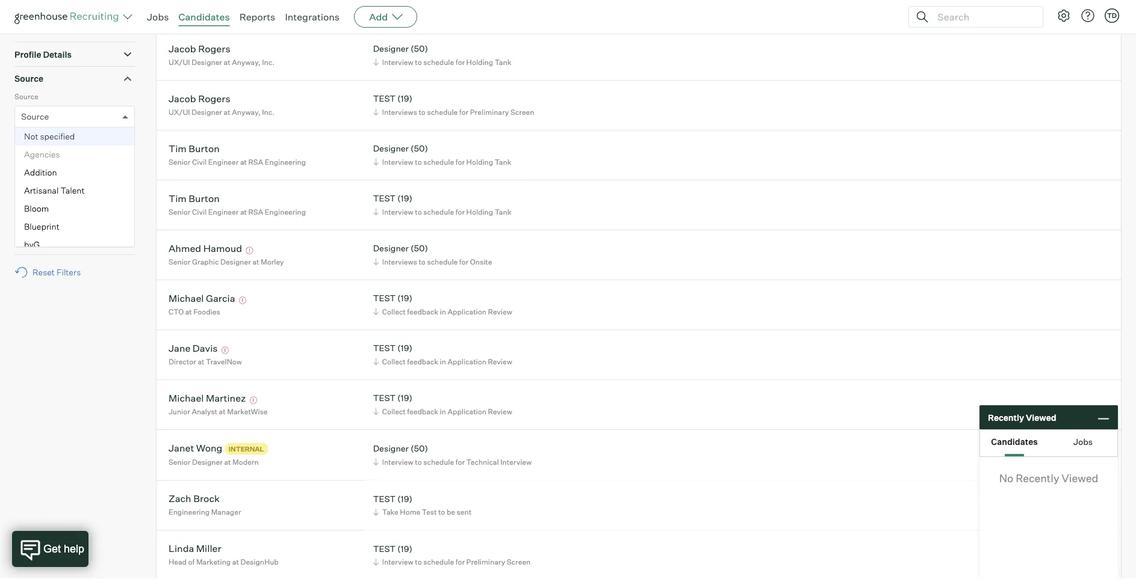 Task type: describe. For each thing, give the bounding box(es) containing it.
modern
[[233, 458, 259, 467]]

take home test to be sent link
[[371, 507, 475, 519]]

interview for third interview to schedule for holding tank link from the bottom
[[382, 58, 414, 67]]

3 tank from the top
[[495, 158, 512, 167]]

for for third interview to schedule for holding tank link from the bottom
[[456, 58, 465, 67]]

2 vertical spatial source
[[21, 112, 49, 122]]

profile details
[[14, 49, 72, 60]]

1 holding from the top
[[467, 8, 493, 17]]

preliminary for linda miller
[[467, 558, 505, 567]]

be
[[447, 508, 455, 517]]

interview to schedule for holding tank
[[382, 8, 512, 17]]

student
[[169, 8, 196, 17]]

interview for 3rd interview to schedule for holding tank link
[[382, 158, 414, 167]]

schedule for interviews to schedule for onsite 'link'
[[427, 258, 458, 267]]

janet wong link
[[169, 442, 222, 456]]

0 vertical spatial viewed
[[1026, 413, 1057, 423]]

pipeline
[[14, 213, 48, 224]]

talent
[[60, 186, 85, 196]]

n/a
[[206, 8, 219, 17]]

test for head of marketing at designhub
[[373, 544, 396, 555]]

agencies
[[24, 149, 60, 160]]

list box inside source element
[[15, 128, 134, 345]]

blueprint
[[24, 222, 59, 232]]

education
[[14, 238, 56, 248]]

collect feedback in application review link for michael garcia
[[371, 306, 515, 318]]

schedule for interview to schedule for technical interview link
[[424, 458, 454, 467]]

manager
[[211, 508, 241, 517]]

3 in from the top
[[440, 408, 446, 417]]

burton for designer
[[189, 143, 220, 155]]

janet wong
[[169, 442, 222, 455]]

collect for michael garcia
[[382, 308, 406, 317]]

sent
[[457, 508, 472, 517]]

to for interview to schedule for technical interview link
[[415, 458, 422, 467]]

2 interview to schedule for holding tank link from the top
[[371, 56, 515, 68]]

test
[[422, 508, 437, 517]]

collect feedback in application review link for jane davis
[[371, 356, 515, 368]]

bloom option
[[15, 200, 134, 218]]

brock
[[193, 493, 220, 505]]

interviews to schedule for preliminary screen link
[[371, 106, 537, 118]]

byg
[[24, 240, 40, 250]]

cto at foodies
[[169, 308, 220, 317]]

candidates link
[[179, 11, 230, 23]]

ux/ui for designer (50)
[[169, 58, 190, 67]]

miller
[[196, 543, 221, 555]]

jobs link
[[147, 11, 169, 23]]

of
[[188, 558, 195, 567]]

test for cto at foodies
[[373, 293, 396, 304]]

(19) for ux/ui designer at anyway, inc.
[[398, 93, 412, 104]]

hamoud
[[203, 243, 242, 255]]

michael garcia link
[[169, 293, 235, 306]]

burton for test
[[189, 193, 220, 205]]

4 interview to schedule for holding tank link from the top
[[371, 206, 515, 218]]

no recently viewed
[[1000, 472, 1099, 486]]

td button
[[1103, 6, 1122, 25]]

rsa for test (19)
[[248, 208, 263, 217]]

(50) for senior civil engineer at rsa engineering
[[411, 143, 428, 154]]

tasks
[[49, 213, 74, 224]]

recently viewed
[[988, 413, 1057, 423]]

3 feedback from the top
[[407, 408, 438, 417]]

michael martinez link
[[169, 392, 246, 406]]

interviews to schedule for onsite link
[[371, 256, 495, 268]]

interview for 4th interview to schedule for holding tank link
[[382, 208, 414, 217]]

ux/ui for test (19)
[[169, 108, 190, 117]]

jacob rogers link for designer
[[169, 43, 230, 56]]

blueprint option
[[15, 218, 134, 236]]

artisanal talent
[[24, 186, 85, 196]]

td button
[[1105, 8, 1120, 23]]

michael martinez
[[169, 392, 246, 405]]

integrations link
[[285, 11, 340, 23]]

not specified
[[24, 131, 75, 142]]

analyst
[[192, 408, 217, 417]]

to for interviews to schedule for onsite 'link'
[[419, 258, 426, 267]]

to inside test (19) take home test to be sent
[[438, 508, 445, 517]]

internal
[[229, 445, 264, 454]]

jane davis has been in application review for more than 5 days image
[[220, 347, 231, 355]]

rsa for designer (50)
[[248, 158, 263, 167]]

2 senior from the top
[[169, 208, 191, 217]]

reports link
[[239, 11, 275, 23]]

director
[[169, 358, 196, 367]]

marketing
[[196, 558, 231, 567]]

ahmed hamoud
[[169, 243, 242, 255]]

tim for designer
[[169, 143, 187, 155]]

test for engineering manager
[[373, 494, 396, 505]]

michael for michael martinez
[[169, 392, 204, 405]]

interviews for designer
[[382, 258, 417, 267]]

jacob rogers ux/ui designer at anyway, inc. for designer
[[169, 43, 275, 67]]

integrations
[[285, 11, 340, 23]]

designhub
[[241, 558, 279, 567]]

schedule for third interview to schedule for holding tank link from the bottom
[[424, 58, 454, 67]]

(19) for cto at foodies
[[398, 293, 412, 304]]

inc. for test (19)
[[262, 108, 275, 117]]

student at n/a
[[169, 8, 219, 17]]

to for interviews to schedule for preliminary screen 'link'
[[419, 108, 426, 117]]

reports
[[239, 11, 275, 23]]

to for interview to schedule for preliminary screen link on the bottom left of page
[[415, 558, 422, 567]]

civil for test (19)
[[192, 208, 207, 217]]

screen for linda miller
[[507, 558, 531, 567]]

holding for third interview to schedule for holding tank link from the bottom
[[467, 58, 493, 67]]

interview for interview to schedule for preliminary screen link on the bottom left of page
[[382, 558, 414, 567]]

interview to schedule for preliminary screen link
[[371, 557, 534, 569]]

holding for 4th interview to schedule for holding tank link
[[467, 208, 493, 217]]

none field inside source element
[[21, 107, 24, 127]]

martinez
[[206, 392, 246, 405]]

schedule for 3rd interview to schedule for holding tank link
[[424, 158, 454, 167]]

test for director at travelnow
[[373, 343, 396, 354]]

michael garcia
[[169, 293, 235, 305]]

2 tank from the top
[[495, 58, 512, 67]]

tim burton link for test
[[169, 193, 220, 206]]

no
[[1000, 472, 1014, 486]]

not specified option
[[15, 128, 134, 146]]

profile
[[14, 49, 41, 60]]

janet
[[169, 442, 194, 455]]

screen for jacob rogers
[[511, 108, 534, 117]]

filters
[[57, 268, 81, 278]]

collect for jane davis
[[382, 358, 406, 367]]

for inside interview to schedule for holding tank link
[[456, 8, 465, 17]]

1 senior from the top
[[169, 158, 191, 167]]

test (19) take home test to be sent
[[373, 494, 472, 517]]

type
[[64, 0, 84, 11]]

jacob for test
[[169, 93, 196, 105]]

test (19) interview to schedule for preliminary screen
[[373, 544, 531, 567]]

cto
[[169, 308, 184, 317]]

3 interview to schedule for holding tank link from the top
[[371, 156, 515, 168]]

head
[[169, 558, 187, 567]]

graphic
[[192, 258, 219, 267]]

take
[[382, 508, 399, 517]]

jane davis link
[[169, 342, 218, 356]]

5 (19) from the top
[[398, 393, 412, 404]]

Search text field
[[935, 8, 1032, 26]]

bloom
[[24, 204, 49, 214]]

add button
[[354, 6, 417, 28]]

3 test (19) collect feedback in application review from the top
[[373, 393, 512, 417]]

onsite
[[470, 258, 492, 267]]

details
[[43, 49, 72, 60]]

engineer for designer (50)
[[208, 158, 239, 167]]

junior analyst at marketwise
[[169, 408, 268, 417]]

to for 3rd interview to schedule for holding tank link
[[415, 158, 422, 167]]

test (19) interview to schedule for holding tank
[[373, 193, 512, 217]]



Task type: vqa. For each thing, say whether or not it's contained in the screenshot.
3rd "feedback" from the bottom
yes



Task type: locate. For each thing, give the bounding box(es) containing it.
4 (19) from the top
[[398, 343, 412, 354]]

byg option
[[15, 236, 134, 254]]

credited to up 'agencies'
[[14, 137, 54, 146]]

6 (19) from the top
[[398, 494, 412, 505]]

configure image
[[1057, 8, 1071, 23]]

2 rsa from the top
[[248, 208, 263, 217]]

2 vertical spatial engineering
[[169, 508, 210, 517]]

1 horizontal spatial jobs
[[147, 11, 169, 23]]

collect feedback in application review link for michael martinez
[[371, 406, 515, 418]]

1 vertical spatial test (19) collect feedback in application review
[[373, 343, 512, 367]]

engineering
[[265, 158, 306, 167], [265, 208, 306, 217], [169, 508, 210, 517]]

2 feedback from the top
[[407, 358, 438, 367]]

in for jane davis
[[440, 358, 446, 367]]

michael garcia has been in application review for more than 5 days image
[[237, 297, 248, 305]]

2 inc. from the top
[[262, 108, 275, 117]]

2 vertical spatial jobs
[[1074, 437, 1093, 448]]

1 vertical spatial feedback
[[407, 358, 438, 367]]

6 test from the top
[[373, 494, 396, 505]]

add
[[369, 11, 388, 23]]

1 vertical spatial tim
[[169, 193, 187, 205]]

list box containing not specified
[[15, 128, 134, 345]]

0 vertical spatial credited to
[[14, 137, 54, 146]]

0 vertical spatial designer (50) interview to schedule for holding tank
[[373, 43, 512, 67]]

jobs up no recently viewed
[[1074, 437, 1093, 448]]

recently
[[988, 413, 1024, 423], [1016, 472, 1060, 486]]

5 test from the top
[[373, 393, 396, 404]]

(50) up interview to schedule for technical interview link
[[411, 444, 428, 454]]

tab list containing candidates
[[980, 431, 1118, 457]]

rsa
[[248, 158, 263, 167], [248, 208, 263, 217]]

1 collect from the top
[[382, 308, 406, 317]]

credited to down not specified
[[21, 157, 67, 168]]

foodies
[[194, 308, 220, 317]]

2 jacob from the top
[[169, 93, 196, 105]]

test (19) interviews to schedule for preliminary screen
[[373, 93, 534, 117]]

schedule inside designer (50) interview to schedule for technical interview
[[424, 458, 454, 467]]

0 vertical spatial credited
[[14, 137, 44, 146]]

4 holding from the top
[[467, 208, 493, 217]]

None field
[[21, 107, 24, 127]]

michael up cto at foodies
[[169, 293, 204, 305]]

linda miller link
[[169, 543, 221, 557]]

0 vertical spatial burton
[[189, 143, 220, 155]]

schedule inside test (19) interviews to schedule for preliminary screen
[[427, 108, 458, 117]]

candidates
[[179, 11, 230, 23], [991, 437, 1038, 448]]

0 vertical spatial feedback
[[407, 308, 438, 317]]

2 jacob rogers ux/ui designer at anyway, inc. from the top
[[169, 93, 275, 117]]

jacob rogers link for test
[[169, 93, 230, 106]]

review for jane davis
[[488, 358, 512, 367]]

ahmed hamoud link
[[169, 243, 242, 256]]

zach brock link
[[169, 493, 220, 507]]

wong
[[196, 442, 222, 455]]

1 tank from the top
[[495, 8, 512, 17]]

1 (50) from the top
[[411, 43, 428, 54]]

1 vertical spatial jobs
[[14, 25, 34, 35]]

0 vertical spatial preliminary
[[470, 108, 509, 117]]

2 anyway, from the top
[[232, 108, 261, 117]]

for for 3rd interview to schedule for holding tank link
[[456, 158, 465, 167]]

1 collect feedback in application review link from the top
[[371, 306, 515, 318]]

(50) inside "designer (50) interviews to schedule for onsite"
[[411, 243, 428, 254]]

linda
[[169, 543, 194, 555]]

preliminary inside test (19) interview to schedule for preliminary screen
[[467, 558, 505, 567]]

screen
[[511, 108, 534, 117], [507, 558, 531, 567]]

0 vertical spatial tim burton senior civil engineer at rsa engineering
[[169, 143, 306, 167]]

greenhouse recruiting image
[[14, 10, 123, 24]]

designer (50) interviews to schedule for onsite
[[373, 243, 492, 267]]

(19) inside test (19) interview to schedule for preliminary screen
[[398, 544, 412, 555]]

1 test (19) collect feedback in application review from the top
[[373, 293, 512, 317]]

0 vertical spatial in
[[440, 308, 446, 317]]

reset
[[33, 268, 55, 278]]

0 vertical spatial civil
[[192, 158, 207, 167]]

(50) for senior designer at modern
[[411, 444, 428, 454]]

test for ux/ui designer at anyway, inc.
[[373, 93, 396, 104]]

tank inside the test (19) interview to schedule for holding tank
[[495, 208, 512, 217]]

addition option
[[15, 164, 134, 182]]

0 vertical spatial jacob
[[169, 43, 196, 55]]

jacob for designer
[[169, 43, 196, 55]]

2 test (19) collect feedback in application review from the top
[[373, 343, 512, 367]]

travelnow
[[206, 358, 242, 367]]

test inside test (19) interviews to schedule for preliminary screen
[[373, 93, 396, 104]]

2 designer (50) interview to schedule for holding tank from the top
[[373, 143, 512, 167]]

(19) for head of marketing at designhub
[[398, 544, 412, 555]]

responsibility
[[14, 189, 73, 199]]

anyway, for designer
[[232, 58, 261, 67]]

screen inside test (19) interviews to schedule for preliminary screen
[[511, 108, 534, 117]]

interview for interview to schedule for technical interview link
[[382, 458, 414, 467]]

feedback for jane davis
[[407, 358, 438, 367]]

test inside the test (19) interview to schedule for holding tank
[[373, 193, 396, 204]]

1 engineer from the top
[[208, 158, 239, 167]]

artisanal
[[24, 186, 59, 196]]

zach
[[169, 493, 191, 505]]

schedule for 4th interview to schedule for holding tank link
[[424, 208, 454, 217]]

list box
[[15, 128, 134, 345]]

review
[[488, 308, 512, 317], [488, 358, 512, 367], [488, 408, 512, 417]]

1 in from the top
[[440, 308, 446, 317]]

(50) for ux/ui designer at anyway, inc.
[[411, 43, 428, 54]]

for inside test (19) interview to schedule for preliminary screen
[[456, 558, 465, 567]]

1 vertical spatial preliminary
[[467, 558, 505, 567]]

test (19) collect feedback in application review for michael garcia
[[373, 293, 512, 317]]

linda miller head of marketing at designhub
[[169, 543, 279, 567]]

application
[[14, 0, 62, 11], [448, 308, 487, 317], [448, 358, 487, 367], [448, 408, 487, 417]]

1 civil from the top
[[192, 158, 207, 167]]

1 ux/ui from the top
[[169, 58, 190, 67]]

2 collect feedback in application review link from the top
[[371, 356, 515, 368]]

1 vertical spatial recently
[[1016, 472, 1060, 486]]

0 vertical spatial to
[[45, 137, 54, 146]]

0 vertical spatial candidates
[[179, 11, 230, 23]]

1 designer (50) interview to schedule for holding tank from the top
[[373, 43, 512, 67]]

2 vertical spatial collect
[[382, 408, 406, 417]]

to inside test (19) interview to schedule for preliminary screen
[[415, 558, 422, 567]]

0 vertical spatial collect
[[382, 308, 406, 317]]

jane davis
[[169, 342, 218, 355]]

2 interviews from the top
[[382, 258, 417, 267]]

2 vertical spatial review
[[488, 408, 512, 417]]

1 vertical spatial jacob rogers ux/ui designer at anyway, inc.
[[169, 93, 275, 117]]

1 horizontal spatial candidates
[[991, 437, 1038, 448]]

burton
[[189, 143, 220, 155], [189, 193, 220, 205]]

schedule
[[424, 8, 454, 17], [424, 58, 454, 67], [427, 108, 458, 117], [424, 158, 454, 167], [424, 208, 454, 217], [427, 258, 458, 267], [424, 458, 454, 467], [424, 558, 454, 567]]

3 (50) from the top
[[411, 243, 428, 254]]

schedule inside "designer (50) interviews to schedule for onsite"
[[427, 258, 458, 267]]

senior designer at modern
[[169, 458, 259, 467]]

1 vertical spatial designer (50) interview to schedule for holding tank
[[373, 143, 512, 167]]

jacob
[[169, 43, 196, 55], [169, 93, 196, 105]]

0 vertical spatial jacob rogers link
[[169, 43, 230, 56]]

1 tim burton link from the top
[[169, 143, 220, 156]]

designer (50) interview to schedule for holding tank down interviews to schedule for preliminary screen 'link'
[[373, 143, 512, 167]]

michael up junior
[[169, 392, 204, 405]]

0 horizontal spatial to
[[45, 137, 54, 146]]

0 vertical spatial anyway,
[[232, 58, 261, 67]]

holding for 3rd interview to schedule for holding tank link
[[467, 158, 493, 167]]

1 vertical spatial engineering
[[265, 208, 306, 217]]

interviews for test
[[382, 108, 417, 117]]

tab list
[[980, 431, 1118, 457]]

2 horizontal spatial jobs
[[1074, 437, 1093, 448]]

4 senior from the top
[[169, 458, 191, 467]]

2 ux/ui from the top
[[169, 108, 190, 117]]

0 vertical spatial screen
[[511, 108, 534, 117]]

td
[[1107, 11, 1117, 20]]

test inside test (19) interview to schedule for preliminary screen
[[373, 544, 396, 555]]

0 vertical spatial source
[[14, 74, 43, 84]]

3 test from the top
[[373, 293, 396, 304]]

0 vertical spatial engineer
[[208, 158, 239, 167]]

tim burton link
[[169, 143, 220, 156], [169, 193, 220, 206]]

7 (19) from the top
[[398, 544, 412, 555]]

test for senior civil engineer at rsa engineering
[[373, 193, 396, 204]]

anyway,
[[232, 58, 261, 67], [232, 108, 261, 117]]

preliminary inside test (19) interviews to schedule for preliminary screen
[[470, 108, 509, 117]]

0 vertical spatial tim
[[169, 143, 187, 155]]

2 vertical spatial in
[[440, 408, 446, 417]]

1 vertical spatial interviews
[[382, 258, 417, 267]]

0 vertical spatial recently
[[988, 413, 1024, 423]]

credited to element
[[14, 136, 135, 182]]

interview to schedule for technical interview link
[[371, 457, 535, 468]]

jobs left candidates link
[[147, 11, 169, 23]]

0 vertical spatial review
[[488, 308, 512, 317]]

2 vertical spatial collect feedback in application review link
[[371, 406, 515, 418]]

for for interview to schedule for preliminary screen link on the bottom left of page
[[456, 558, 465, 567]]

1 vertical spatial rogers
[[198, 93, 230, 105]]

engineering for designer
[[265, 158, 306, 167]]

1 interview to schedule for holding tank link from the top
[[371, 6, 515, 18]]

for for interview to schedule for technical interview link
[[456, 458, 465, 467]]

holding inside the test (19) interview to schedule for holding tank
[[467, 208, 493, 217]]

1 vertical spatial collect
[[382, 358, 406, 367]]

2 michael from the top
[[169, 392, 204, 405]]

1 vertical spatial jacob rogers link
[[169, 93, 230, 106]]

application type
[[14, 0, 84, 11]]

schedule for interview to schedule for preliminary screen link on the bottom left of page
[[424, 558, 454, 567]]

1 feedback from the top
[[407, 308, 438, 317]]

1 vertical spatial credited to
[[21, 157, 67, 168]]

ahmed hamoud has been in onsite for more than 21 days image
[[244, 247, 255, 255]]

2 tim burton senior civil engineer at rsa engineering from the top
[[169, 193, 306, 217]]

2 (19) from the top
[[398, 193, 412, 204]]

(19) inside test (19) interviews to schedule for preliminary screen
[[398, 93, 412, 104]]

jane
[[169, 342, 191, 355]]

(19) for director at travelnow
[[398, 343, 412, 354]]

test inside test (19) take home test to be sent
[[373, 494, 396, 505]]

test (19) collect feedback in application review
[[373, 293, 512, 317], [373, 343, 512, 367], [373, 393, 512, 417]]

for inside designer (50) interview to schedule for technical interview
[[456, 458, 465, 467]]

0 vertical spatial inc.
[[262, 58, 275, 67]]

3 collect feedback in application review link from the top
[[371, 406, 515, 418]]

jobs
[[147, 11, 169, 23], [14, 25, 34, 35], [1074, 437, 1093, 448]]

4 tank from the top
[[495, 208, 512, 217]]

interviews inside test (19) interviews to schedule for preliminary screen
[[382, 108, 417, 117]]

2 jacob rogers link from the top
[[169, 93, 230, 106]]

(19) for senior civil engineer at rsa engineering
[[398, 193, 412, 204]]

1 horizontal spatial viewed
[[1062, 472, 1099, 486]]

1 interviews from the top
[[382, 108, 417, 117]]

to for 4th interview to schedule for holding tank link
[[415, 208, 422, 217]]

to down specified on the top
[[57, 157, 67, 168]]

1 vertical spatial tim burton link
[[169, 193, 220, 206]]

1 vertical spatial candidates
[[991, 437, 1038, 448]]

marketwise
[[227, 408, 268, 417]]

for inside "designer (50) interviews to schedule for onsite"
[[459, 258, 469, 267]]

1 vertical spatial in
[[440, 358, 446, 367]]

(19) inside test (19) take home test to be sent
[[398, 494, 412, 505]]

2 review from the top
[[488, 358, 512, 367]]

designer (50) interview to schedule for technical interview
[[373, 444, 532, 467]]

interview inside the test (19) interview to schedule for holding tank
[[382, 208, 414, 217]]

at inside linda miller head of marketing at designhub
[[232, 558, 239, 567]]

jacob rogers ux/ui designer at anyway, inc. for test
[[169, 93, 275, 117]]

1 vertical spatial engineer
[[208, 208, 239, 217]]

senior
[[169, 158, 191, 167], [169, 208, 191, 217], [169, 258, 191, 267], [169, 458, 191, 467]]

tim burton senior civil engineer at rsa engineering
[[169, 143, 306, 167], [169, 193, 306, 217]]

schedule inside the test (19) interview to schedule for holding tank
[[424, 208, 454, 217]]

jobs inside tab list
[[1074, 437, 1093, 448]]

interview inside test (19) interview to schedule for preliminary screen
[[382, 558, 414, 567]]

garcia
[[206, 293, 235, 305]]

schedule for interviews to schedule for preliminary screen 'link'
[[427, 108, 458, 117]]

at
[[197, 8, 204, 17], [224, 58, 230, 67], [224, 108, 230, 117], [240, 158, 247, 167], [240, 208, 247, 217], [253, 258, 259, 267], [185, 308, 192, 317], [198, 358, 204, 367], [219, 408, 226, 417], [224, 458, 231, 467], [232, 558, 239, 567]]

1 vertical spatial credited
[[21, 157, 55, 168]]

1 test from the top
[[373, 93, 396, 104]]

2 burton from the top
[[189, 193, 220, 205]]

home
[[400, 508, 421, 517]]

1 inc. from the top
[[262, 58, 275, 67]]

rogers for test
[[198, 93, 230, 105]]

morley
[[261, 258, 284, 267]]

0 vertical spatial jacob rogers ux/ui designer at anyway, inc.
[[169, 43, 275, 67]]

1 vertical spatial collect feedback in application review link
[[371, 356, 515, 368]]

junior
[[169, 408, 190, 417]]

designer inside designer (50) interview to schedule for technical interview
[[373, 444, 409, 454]]

2 vertical spatial feedback
[[407, 408, 438, 417]]

reset filters button
[[14, 261, 87, 284]]

tim burton senior civil engineer at rsa engineering for test
[[169, 193, 306, 217]]

pipeline tasks
[[14, 213, 74, 224]]

1 vertical spatial screen
[[507, 558, 531, 567]]

1 vertical spatial review
[[488, 358, 512, 367]]

3 (19) from the top
[[398, 293, 412, 304]]

candidates right jobs link at the top of page
[[179, 11, 230, 23]]

credited up 'agencies'
[[14, 137, 44, 146]]

interview inside interview to schedule for holding tank link
[[382, 8, 414, 17]]

screen inside test (19) interview to schedule for preliminary screen
[[507, 558, 531, 567]]

1 vertical spatial burton
[[189, 193, 220, 205]]

interviews inside "designer (50) interviews to schedule for onsite"
[[382, 258, 417, 267]]

1 vertical spatial civil
[[192, 208, 207, 217]]

for inside the test (19) interview to schedule for holding tank
[[456, 208, 465, 217]]

source for credited
[[14, 74, 43, 84]]

2 in from the top
[[440, 358, 446, 367]]

1 tim burton senior civil engineer at rsa engineering from the top
[[169, 143, 306, 167]]

engineering inside zach brock engineering manager
[[169, 508, 210, 517]]

jobs up profile
[[14, 25, 34, 35]]

michael inside "link"
[[169, 293, 204, 305]]

(50) down interview to schedule for holding tank at left top
[[411, 43, 428, 54]]

1 vertical spatial viewed
[[1062, 472, 1099, 486]]

(50) inside designer (50) interview to schedule for technical interview
[[411, 444, 428, 454]]

to up 'agencies'
[[45, 137, 54, 146]]

0 horizontal spatial viewed
[[1026, 413, 1057, 423]]

for for 4th interview to schedule for holding tank link
[[456, 208, 465, 217]]

1 vertical spatial michael
[[169, 392, 204, 405]]

0 vertical spatial tim burton link
[[169, 143, 220, 156]]

1 jacob rogers link from the top
[[169, 43, 230, 56]]

to inside designer (50) interview to schedule for technical interview
[[415, 458, 422, 467]]

reset filters
[[33, 268, 81, 278]]

1 vertical spatial source
[[14, 92, 38, 101]]

for inside test (19) interviews to schedule for preliminary screen
[[459, 108, 469, 117]]

1 vertical spatial rsa
[[248, 208, 263, 217]]

2 holding from the top
[[467, 58, 493, 67]]

engineering for test
[[265, 208, 306, 217]]

0 vertical spatial interviews
[[382, 108, 417, 117]]

2 (50) from the top
[[411, 143, 428, 154]]

1 rsa from the top
[[248, 158, 263, 167]]

tim burton senior civil engineer at rsa engineering for designer
[[169, 143, 306, 167]]

0 vertical spatial jobs
[[147, 11, 169, 23]]

1 vertical spatial anyway,
[[232, 108, 261, 117]]

0 vertical spatial engineering
[[265, 158, 306, 167]]

inc.
[[262, 58, 275, 67], [262, 108, 275, 117]]

to for third interview to schedule for holding tank link from the bottom
[[415, 58, 422, 67]]

2 tim burton link from the top
[[169, 193, 220, 206]]

inc. for designer (50)
[[262, 58, 275, 67]]

tim burton link for designer
[[169, 143, 220, 156]]

1 anyway, from the top
[[232, 58, 261, 67]]

schedule inside test (19) interview to schedule for preliminary screen
[[424, 558, 454, 567]]

credited down not
[[21, 157, 55, 168]]

to
[[45, 137, 54, 146], [57, 157, 67, 168]]

michael for michael garcia
[[169, 293, 204, 305]]

(50) for senior graphic designer at morley
[[411, 243, 428, 254]]

0 vertical spatial rogers
[[198, 43, 230, 55]]

(50) down interviews to schedule for preliminary screen 'link'
[[411, 143, 428, 154]]

0 horizontal spatial jobs
[[14, 25, 34, 35]]

2 tim from the top
[[169, 193, 187, 205]]

feedback for michael garcia
[[407, 308, 438, 317]]

davis
[[193, 342, 218, 355]]

0 horizontal spatial candidates
[[179, 11, 230, 23]]

engineer for test (19)
[[208, 208, 239, 217]]

designer (50) interview to schedule for holding tank for burton
[[373, 143, 512, 167]]

designer inside "designer (50) interviews to schedule for onsite"
[[373, 243, 409, 254]]

to inside "designer (50) interviews to schedule for onsite"
[[419, 258, 426, 267]]

director at travelnow
[[169, 358, 242, 367]]

(50) up interviews to schedule for onsite 'link'
[[411, 243, 428, 254]]

0 vertical spatial test (19) collect feedback in application review
[[373, 293, 512, 317]]

rogers for designer
[[198, 43, 230, 55]]

3 senior from the top
[[169, 258, 191, 267]]

credited to
[[14, 137, 54, 146], [21, 157, 67, 168]]

technical
[[467, 458, 499, 467]]

for for interviews to schedule for onsite 'link'
[[459, 258, 469, 267]]

engineer
[[208, 158, 239, 167], [208, 208, 239, 217]]

tim for test
[[169, 193, 187, 205]]

ux/ui
[[169, 58, 190, 67], [169, 108, 190, 117]]

review for michael garcia
[[488, 308, 512, 317]]

0 vertical spatial collect feedback in application review link
[[371, 306, 515, 318]]

credited
[[14, 137, 44, 146], [21, 157, 55, 168]]

holding
[[467, 8, 493, 17], [467, 58, 493, 67], [467, 158, 493, 167], [467, 208, 493, 217]]

3 holding from the top
[[467, 158, 493, 167]]

anyway, for test
[[232, 108, 261, 117]]

2 vertical spatial test (19) collect feedback in application review
[[373, 393, 512, 417]]

preliminary for jacob rogers
[[470, 108, 509, 117]]

2 test from the top
[[373, 193, 396, 204]]

ahmed
[[169, 243, 201, 255]]

specified
[[40, 131, 75, 142]]

2 engineer from the top
[[208, 208, 239, 217]]

1 (19) from the top
[[398, 93, 412, 104]]

not
[[24, 131, 38, 142]]

to inside test (19) interviews to schedule for preliminary screen
[[419, 108, 426, 117]]

1 vertical spatial ux/ui
[[169, 108, 190, 117]]

designer (50) interview to schedule for holding tank down interview to schedule for holding tank at left top
[[373, 43, 512, 67]]

addition
[[24, 168, 57, 178]]

for for interviews to schedule for preliminary screen 'link'
[[459, 108, 469, 117]]

designer (50) interview to schedule for holding tank for rogers
[[373, 43, 512, 67]]

source element
[[14, 91, 135, 345]]

1 vertical spatial tim burton senior civil engineer at rsa engineering
[[169, 193, 306, 217]]

1 review from the top
[[488, 308, 512, 317]]

2 civil from the top
[[192, 208, 207, 217]]

civil for designer (50)
[[192, 158, 207, 167]]

1 michael from the top
[[169, 293, 204, 305]]

2 rogers from the top
[[198, 93, 230, 105]]

1 rogers from the top
[[198, 43, 230, 55]]

1 vertical spatial to
[[57, 157, 67, 168]]

3 review from the top
[[488, 408, 512, 417]]

1 jacob from the top
[[169, 43, 196, 55]]

0 vertical spatial ux/ui
[[169, 58, 190, 67]]

designer (50) interview to schedule for holding tank
[[373, 43, 512, 67], [373, 143, 512, 167]]

michael martinez has been in application review for more than 5 days image
[[248, 397, 259, 405]]

designer
[[373, 43, 409, 54], [192, 58, 222, 67], [192, 108, 222, 117], [373, 143, 409, 154], [373, 243, 409, 254], [220, 258, 251, 267], [373, 444, 409, 454], [192, 458, 223, 467]]

(19) for engineering manager
[[398, 494, 412, 505]]

senior graphic designer at morley
[[169, 258, 284, 267]]

4 test from the top
[[373, 343, 396, 354]]

in for michael garcia
[[440, 308, 446, 317]]

1 vertical spatial inc.
[[262, 108, 275, 117]]

artisanal talent option
[[15, 182, 134, 200]]

(19) inside the test (19) interview to schedule for holding tank
[[398, 193, 412, 204]]

candidates down recently viewed
[[991, 437, 1038, 448]]

4 (50) from the top
[[411, 444, 428, 454]]

1 vertical spatial jacob
[[169, 93, 196, 105]]

1 horizontal spatial to
[[57, 157, 67, 168]]

source for not
[[14, 92, 38, 101]]

to inside the test (19) interview to schedule for holding tank
[[415, 208, 422, 217]]

1 jacob rogers ux/ui designer at anyway, inc. from the top
[[169, 43, 275, 67]]

test (19) collect feedback in application review for jane davis
[[373, 343, 512, 367]]

0 vertical spatial michael
[[169, 293, 204, 305]]

7 test from the top
[[373, 544, 396, 555]]

source
[[14, 74, 43, 84], [14, 92, 38, 101], [21, 112, 49, 122]]

0 vertical spatial rsa
[[248, 158, 263, 167]]

1 burton from the top
[[189, 143, 220, 155]]

3 collect from the top
[[382, 408, 406, 417]]

1 tim from the top
[[169, 143, 187, 155]]

2 collect from the top
[[382, 358, 406, 367]]



